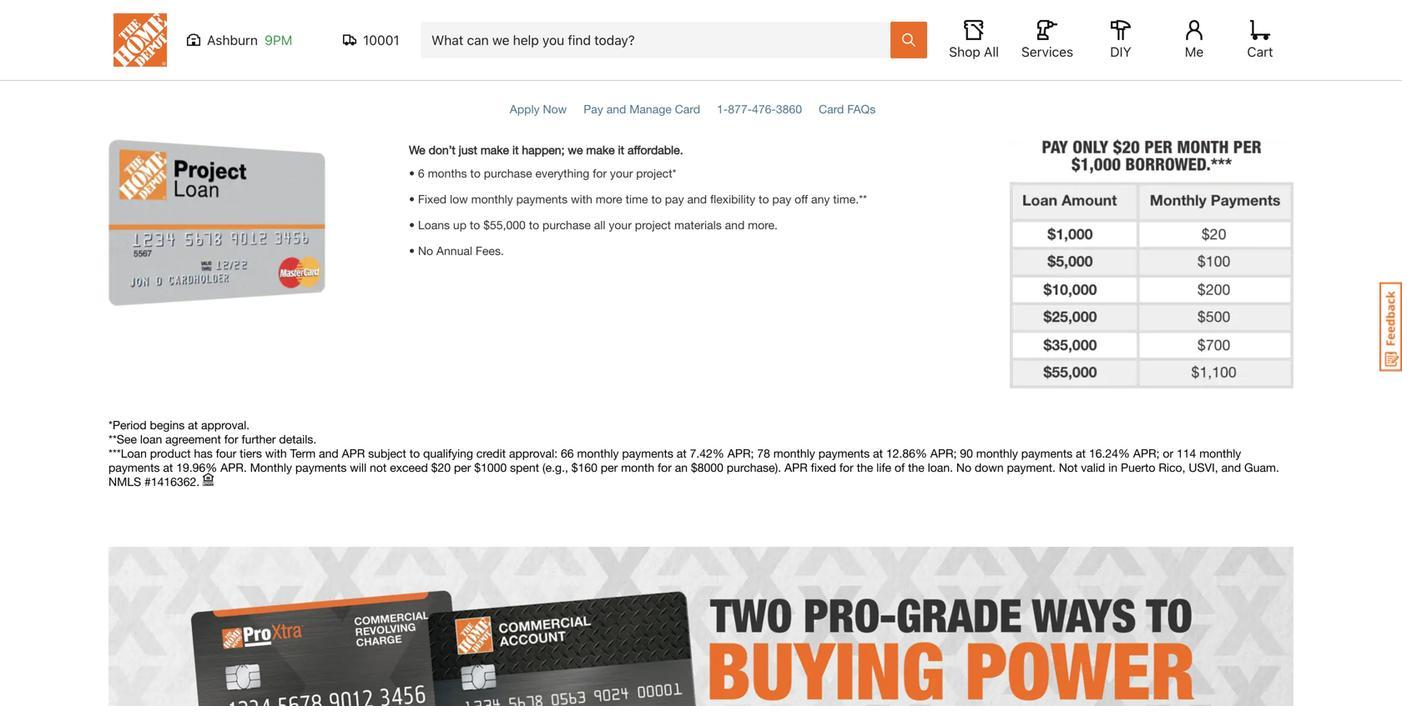 Task type: locate. For each thing, give the bounding box(es) containing it.
services button
[[1021, 20, 1074, 60]]

pay and manage card link
[[584, 102, 700, 116]]

and right pay
[[606, 102, 626, 116]]

two pro-grade ways to buying power image
[[108, 548, 1294, 707]]

2 vertical spatial and
[[725, 218, 745, 232]]

3 • from the top
[[409, 244, 415, 258]]

any
[[811, 192, 830, 206]]

purchase
[[484, 166, 532, 180], [543, 218, 591, 232]]

• no annual fees.
[[409, 244, 504, 258]]

loans
[[418, 218, 450, 232]]

2 card from the left
[[819, 102, 844, 116]]

it
[[512, 143, 519, 157], [618, 143, 624, 157]]

2 • from the top
[[409, 218, 415, 232]]

card left faqs
[[819, 102, 844, 116]]

•
[[409, 192, 415, 206], [409, 218, 415, 232], [409, 244, 415, 258]]

1 vertical spatial purchase
[[543, 218, 591, 232]]

alt text image
[[108, 405, 1294, 503]]

and
[[606, 102, 626, 116], [687, 192, 707, 206], [725, 218, 745, 232]]

• left loans
[[409, 218, 415, 232]]

apply now link
[[510, 102, 567, 116]]

time.**
[[833, 192, 867, 206]]

your right all at the left top of the page
[[609, 218, 632, 232]]

pay left off
[[772, 192, 791, 206]]

off
[[795, 192, 808, 206]]

the home depot logo image
[[114, 13, 167, 67]]

to
[[470, 166, 481, 180], [651, 192, 662, 206], [759, 192, 769, 206], [470, 218, 480, 232], [529, 218, 539, 232]]

make
[[481, 143, 509, 157], [586, 143, 615, 157]]

all
[[984, 44, 999, 60]]

affordable.
[[628, 143, 683, 157]]

your
[[610, 166, 633, 180], [609, 218, 632, 232]]

0 horizontal spatial card
[[675, 102, 700, 116]]

pay down project*
[[665, 192, 684, 206]]

services
[[1021, 44, 1073, 60]]

0 vertical spatial •
[[409, 192, 415, 206]]

diy
[[1110, 44, 1131, 60]]

• loans up to $55,000 to purchase all your project materials and more.
[[409, 218, 778, 232]]

1 • from the top
[[409, 192, 415, 206]]

• left no
[[409, 244, 415, 258]]

for
[[593, 166, 607, 180]]

1 horizontal spatial it
[[618, 143, 624, 157]]

1 make from the left
[[481, 143, 509, 157]]

1 vertical spatial your
[[609, 218, 632, 232]]

1 vertical spatial and
[[687, 192, 707, 206]]

fixed
[[418, 192, 447, 206]]

1 horizontal spatial card
[[819, 102, 844, 116]]

• 6 months to purchase everything for your project*
[[409, 166, 676, 180]]

feedback link image
[[1380, 282, 1402, 372]]

materials
[[674, 218, 722, 232]]

monthly
[[471, 192, 513, 206]]

1 horizontal spatial pay
[[772, 192, 791, 206]]

project loan
[[108, 34, 272, 69]]

apply
[[510, 102, 540, 116]]

0 horizontal spatial pay
[[665, 192, 684, 206]]

don't
[[429, 143, 455, 157]]

project
[[108, 34, 199, 69]]

ashburn
[[207, 32, 258, 48]]

your right for
[[610, 166, 633, 180]]

loan
[[207, 34, 272, 69]]

project
[[635, 218, 671, 232]]

and down flexibility
[[725, 218, 745, 232]]

• left fixed
[[409, 192, 415, 206]]

make right just
[[481, 143, 509, 157]]

to down just
[[470, 166, 481, 180]]

fees.
[[476, 244, 504, 258]]

0 horizontal spatial it
[[512, 143, 519, 157]]

more
[[596, 192, 622, 206]]

cart link
[[1242, 20, 1279, 60]]

and up "materials"
[[687, 192, 707, 206]]

we
[[568, 143, 583, 157]]

card
[[675, 102, 700, 116], [819, 102, 844, 116]]

flexibility
[[710, 192, 755, 206]]

1 card from the left
[[675, 102, 700, 116]]

0 vertical spatial and
[[606, 102, 626, 116]]

2 horizontal spatial and
[[725, 218, 745, 232]]

pay
[[665, 192, 684, 206], [772, 192, 791, 206]]

payments
[[516, 192, 568, 206]]

0 vertical spatial purchase
[[484, 166, 532, 180]]

1-
[[717, 102, 728, 116]]

0 horizontal spatial and
[[606, 102, 626, 116]]

me button
[[1168, 20, 1221, 60]]

manage
[[629, 102, 672, 116]]

pay
[[584, 102, 603, 116]]

purchase down with
[[543, 218, 591, 232]]

0 horizontal spatial purchase
[[484, 166, 532, 180]]

0 horizontal spatial make
[[481, 143, 509, 157]]

shop
[[949, 44, 980, 60]]

it left happen;
[[512, 143, 519, 157]]

9pm
[[265, 32, 292, 48]]

card left 1- at right
[[675, 102, 700, 116]]

1 horizontal spatial make
[[586, 143, 615, 157]]

shop all
[[949, 44, 999, 60]]

ashburn 9pm
[[207, 32, 292, 48]]

2 make from the left
[[586, 143, 615, 157]]

1 vertical spatial •
[[409, 218, 415, 232]]

make up for
[[586, 143, 615, 157]]

2 vertical spatial •
[[409, 244, 415, 258]]

purchase up "monthly"
[[484, 166, 532, 180]]

low
[[450, 192, 468, 206]]

it left affordable.
[[618, 143, 624, 157]]



Task type: vqa. For each thing, say whether or not it's contained in the screenshot.
bottom Drawer
no



Task type: describe. For each thing, give the bounding box(es) containing it.
just
[[459, 143, 477, 157]]

shop all button
[[947, 20, 1001, 60]]

476-
[[752, 102, 776, 116]]

to up more.
[[759, 192, 769, 206]]

877-
[[728, 102, 752, 116]]

• for • no annual fees.
[[409, 244, 415, 258]]

up
[[453, 218, 467, 232]]

• fixed low monthly payments with more time to pay and flexibility to pay off any time.**
[[409, 192, 867, 206]]

1 it from the left
[[512, 143, 519, 157]]

2 it from the left
[[618, 143, 624, 157]]

project loan payment chart example image
[[1010, 140, 1294, 389]]

1 horizontal spatial purchase
[[543, 218, 591, 232]]

to right time on the top left of page
[[651, 192, 662, 206]]

$55,000
[[483, 218, 526, 232]]

diy button
[[1094, 20, 1148, 60]]

months
[[428, 166, 467, 180]]

card faqs link
[[819, 102, 876, 116]]

with
[[571, 192, 592, 206]]

pay and manage card
[[584, 102, 700, 116]]

• for • loans up to $55,000 to purchase all your project materials and more.
[[409, 218, 415, 232]]

3860
[[776, 102, 802, 116]]

10001 button
[[343, 32, 401, 48]]

more.
[[748, 218, 778, 232]]

1-877-476-3860
[[717, 102, 802, 116]]

to down payments
[[529, 218, 539, 232]]

2 pay from the left
[[772, 192, 791, 206]]

What can we help you find today? search field
[[431, 23, 890, 58]]

card faqs
[[819, 102, 876, 116]]

10001
[[363, 32, 399, 48]]

cart
[[1247, 44, 1273, 60]]

1-877-476-3860 link
[[717, 102, 802, 116]]

to right up
[[470, 218, 480, 232]]

annual
[[436, 244, 472, 258]]

1 horizontal spatial and
[[687, 192, 707, 206]]

happen;
[[522, 143, 565, 157]]

• for • fixed low monthly payments with more time to pay and flexibility to pay off any time.**
[[409, 192, 415, 206]]

all
[[594, 218, 605, 232]]

project*
[[636, 166, 676, 180]]

apply now
[[510, 102, 567, 116]]

we
[[409, 143, 425, 157]]

everything
[[535, 166, 589, 180]]

1 pay from the left
[[665, 192, 684, 206]]

project loan card image
[[108, 140, 392, 306]]

now
[[543, 102, 567, 116]]

no
[[418, 244, 433, 258]]

0 vertical spatial your
[[610, 166, 633, 180]]

me
[[1185, 44, 1204, 60]]

• 6
[[409, 166, 425, 180]]

time
[[626, 192, 648, 206]]

we don't just make it happen; we make it affordable.
[[409, 143, 683, 157]]

faqs
[[847, 102, 876, 116]]



